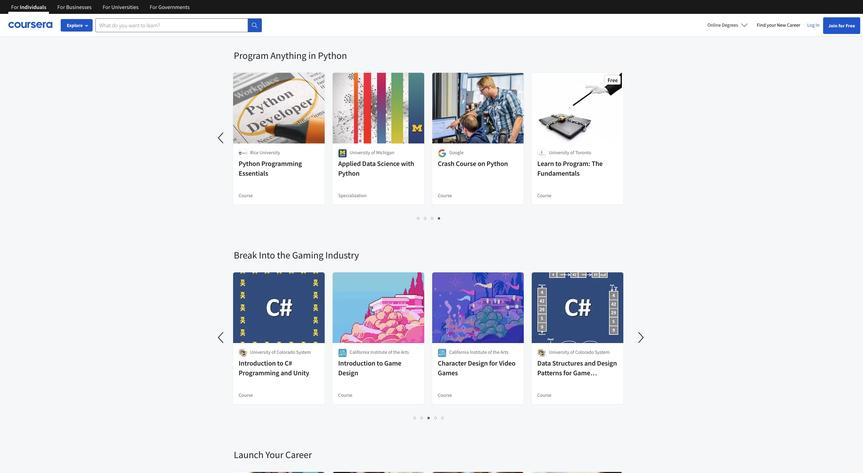 Task type: locate. For each thing, give the bounding box(es) containing it.
2 system from the left
[[595, 349, 610, 356]]

4 button inside break into the gaming industry carousel element
[[432, 414, 439, 422]]

with
[[401, 159, 414, 168]]

introduction
[[239, 359, 276, 368], [338, 359, 375, 368]]

university of colorado system image
[[239, 349, 247, 358]]

crash course on python
[[438, 159, 508, 168]]

1 horizontal spatial institute
[[470, 349, 487, 356]]

career right your
[[285, 449, 312, 461]]

2 for top "3" button
[[424, 215, 427, 222]]

your
[[767, 22, 776, 28]]

california for introduction
[[350, 349, 369, 356]]

1 horizontal spatial introduction
[[338, 359, 375, 368]]

explore button
[[61, 19, 93, 32]]

california institute of the arts for to
[[350, 349, 409, 356]]

4 button for top "3" button
[[436, 214, 443, 222]]

1 vertical spatial 2
[[421, 415, 423, 422]]

1 button for top "3" button
[[415, 214, 422, 222]]

data inside data structures and design patterns for game developers
[[537, 359, 551, 368]]

essentials
[[239, 169, 268, 178]]

1 horizontal spatial colorado
[[575, 349, 594, 356]]

2 horizontal spatial the
[[493, 349, 500, 356]]

1 system from the left
[[296, 349, 311, 356]]

rice
[[250, 150, 259, 156]]

1 vertical spatial 1
[[414, 415, 417, 422]]

arts for game
[[401, 349, 409, 356]]

0 horizontal spatial arts
[[401, 349, 409, 356]]

2 introduction from the left
[[338, 359, 375, 368]]

0 vertical spatial 1
[[417, 215, 420, 222]]

system
[[296, 349, 311, 356], [595, 349, 610, 356]]

institute
[[370, 349, 387, 356], [470, 349, 487, 356]]

course for crash course on python
[[438, 193, 452, 199]]

introduction to c# programming and unity
[[239, 359, 309, 377]]

for left 'video'
[[489, 359, 498, 368]]

career right 'new'
[[787, 22, 800, 28]]

colorado for c#
[[277, 349, 295, 356]]

0 vertical spatial for
[[839, 23, 845, 29]]

0 horizontal spatial to
[[277, 359, 283, 368]]

california right california institute of the arts icon
[[350, 349, 369, 356]]

1 horizontal spatial the
[[393, 349, 400, 356]]

0 horizontal spatial and
[[281, 369, 292, 377]]

list inside break into the gaming industry carousel element
[[234, 414, 624, 422]]

free
[[846, 23, 855, 29], [608, 77, 618, 84]]

for left universities
[[103, 3, 110, 10]]

0 vertical spatial 3
[[431, 215, 434, 222]]

previous slide image
[[213, 330, 230, 346]]

python right in
[[318, 49, 347, 62]]

programming down rice university
[[261, 159, 302, 168]]

online
[[708, 22, 721, 28]]

and down c#
[[281, 369, 292, 377]]

2 list from the top
[[234, 214, 624, 222]]

california institute of the arts up character design for video games
[[449, 349, 509, 356]]

0 vertical spatial 4 button
[[436, 214, 443, 222]]

design inside character design for video games
[[468, 359, 488, 368]]

4 button
[[436, 214, 443, 222], [432, 414, 439, 422]]

0 horizontal spatial system
[[296, 349, 311, 356]]

3
[[431, 215, 434, 222], [428, 415, 430, 422]]

for down structures
[[563, 369, 572, 377]]

2 arts from the left
[[501, 349, 509, 356]]

career
[[787, 22, 800, 28], [285, 449, 312, 461]]

colorado
[[277, 349, 295, 356], [575, 349, 594, 356]]

2 vertical spatial for
[[563, 369, 572, 377]]

institute up character design for video games
[[470, 349, 487, 356]]

1 vertical spatial game
[[573, 369, 590, 377]]

4 inside program anything in python carousel element
[[438, 215, 441, 222]]

0 vertical spatial data
[[362, 159, 376, 168]]

0 vertical spatial list
[[234, 15, 624, 22]]

1 horizontal spatial arts
[[501, 349, 509, 356]]

1 horizontal spatial data
[[537, 359, 551, 368]]

new
[[777, 22, 786, 28]]

1 vertical spatial and
[[281, 369, 292, 377]]

0 horizontal spatial university of colorado system
[[250, 349, 311, 356]]

institute up the introduction to game design
[[370, 349, 387, 356]]

colorado up structures
[[575, 349, 594, 356]]

individuals
[[20, 3, 46, 10]]

log in link
[[804, 21, 823, 29]]

0 vertical spatial career
[[787, 22, 800, 28]]

python inside the applied data science with python
[[338, 169, 360, 178]]

explore and create internet of things carousel element
[[0, 0, 629, 28]]

1 list from the top
[[234, 15, 624, 22]]

0 vertical spatial 2 button
[[422, 214, 429, 222]]

introduction inside the introduction to game design
[[338, 359, 375, 368]]

university of colorado system up c#
[[250, 349, 311, 356]]

2 vertical spatial list
[[234, 414, 624, 422]]

1 horizontal spatial 3
[[431, 215, 434, 222]]

4 for top "3" button
[[438, 215, 441, 222]]

0 horizontal spatial design
[[338, 369, 358, 377]]

course
[[456, 159, 476, 168], [239, 193, 253, 199], [438, 193, 452, 199], [537, 193, 552, 199], [239, 392, 253, 399], [338, 392, 352, 399], [438, 392, 452, 399], [537, 392, 552, 399]]

university for introduction to c# programming and unity
[[250, 349, 271, 356]]

1 vertical spatial 4
[[435, 415, 437, 422]]

1 vertical spatial 4 button
[[432, 414, 439, 422]]

of left 'toronto'
[[570, 150, 574, 156]]

3 inside break into the gaming industry carousel element
[[428, 415, 430, 422]]

of up structures
[[570, 349, 574, 356]]

data down university of colorado system image
[[537, 359, 551, 368]]

applied
[[338, 159, 361, 168]]

2 institute from the left
[[470, 349, 487, 356]]

california institute of the arts
[[350, 349, 409, 356], [449, 349, 509, 356]]

course for introduction to game design
[[338, 392, 352, 399]]

1 button
[[415, 214, 422, 222], [412, 414, 419, 422]]

and right structures
[[584, 359, 596, 368]]

2 horizontal spatial to
[[555, 159, 562, 168]]

3 list from the top
[[234, 414, 624, 422]]

university of colorado system up structures
[[549, 349, 610, 356]]

1 horizontal spatial free
[[846, 23, 855, 29]]

1 vertical spatial list
[[234, 214, 624, 222]]

for
[[11, 3, 19, 10], [57, 3, 65, 10], [103, 3, 110, 10], [150, 3, 157, 10]]

None search field
[[95, 18, 262, 32]]

2 horizontal spatial design
[[597, 359, 617, 368]]

0 horizontal spatial for
[[489, 359, 498, 368]]

1 horizontal spatial game
[[573, 369, 590, 377]]

1 inside break into the gaming industry carousel element
[[414, 415, 417, 422]]

0 horizontal spatial california
[[350, 349, 369, 356]]

1 california institute of the arts from the left
[[350, 349, 409, 356]]

1 horizontal spatial design
[[468, 359, 488, 368]]

0 vertical spatial 3 button
[[429, 214, 436, 222]]

video
[[499, 359, 516, 368]]

data structures and design patterns for game developers
[[537, 359, 617, 387]]

for inside character design for video games
[[489, 359, 498, 368]]

university of colorado system
[[250, 349, 311, 356], [549, 349, 610, 356]]

arts for for
[[501, 349, 509, 356]]

4
[[438, 215, 441, 222], [435, 415, 437, 422]]

california for character
[[449, 349, 469, 356]]

2 california from the left
[[449, 349, 469, 356]]

university of colorado system image
[[537, 349, 546, 358]]

of left michigan
[[371, 150, 375, 156]]

game
[[384, 359, 401, 368], [573, 369, 590, 377]]

0 vertical spatial free
[[846, 23, 855, 29]]

businesses
[[66, 3, 92, 10]]

to inside introduction to c# programming and unity
[[277, 359, 283, 368]]

1 vertical spatial 3
[[428, 415, 430, 422]]

introduction inside introduction to c# programming and unity
[[239, 359, 276, 368]]

rice university image
[[239, 149, 247, 158]]

break
[[234, 249, 257, 262]]

0 horizontal spatial institute
[[370, 349, 387, 356]]

previous slide image
[[213, 130, 230, 146]]

0 horizontal spatial the
[[277, 249, 290, 262]]

university up applied
[[350, 150, 370, 156]]

2 for from the left
[[57, 3, 65, 10]]

for for governments
[[150, 3, 157, 10]]

of for data
[[570, 349, 574, 356]]

1 university of colorado system from the left
[[250, 349, 311, 356]]

log
[[807, 22, 815, 28]]

2 university of colorado system from the left
[[549, 349, 610, 356]]

university for applied data science with python
[[350, 150, 370, 156]]

1 horizontal spatial and
[[584, 359, 596, 368]]

california up character at the right of page
[[449, 349, 469, 356]]

design
[[468, 359, 488, 368], [597, 359, 617, 368], [338, 369, 358, 377]]

c#
[[285, 359, 292, 368]]

online degrees button
[[702, 17, 754, 33]]

3 for from the left
[[103, 3, 110, 10]]

unity
[[293, 369, 309, 377]]

1 horizontal spatial california institute of the arts
[[449, 349, 509, 356]]

list
[[234, 15, 624, 22], [234, 214, 624, 222], [234, 414, 624, 422]]

1 horizontal spatial for
[[563, 369, 572, 377]]

1 vertical spatial free
[[608, 77, 618, 84]]

0 vertical spatial 4
[[438, 215, 441, 222]]

1 vertical spatial for
[[489, 359, 498, 368]]

2 california institute of the arts from the left
[[449, 349, 509, 356]]

the up the introduction to game design
[[393, 349, 400, 356]]

What do you want to learn? text field
[[95, 18, 248, 32]]

2 inside program anything in python carousel element
[[424, 215, 427, 222]]

introduction down university of colorado system icon
[[239, 359, 276, 368]]

1 arts from the left
[[401, 349, 409, 356]]

introduction down california institute of the arts icon
[[338, 359, 375, 368]]

2 button inside program anything in python carousel element
[[422, 214, 429, 222]]

python down applied
[[338, 169, 360, 178]]

2 colorado from the left
[[575, 349, 594, 356]]

1
[[417, 215, 420, 222], [414, 415, 417, 422]]

introduction for programming
[[239, 359, 276, 368]]

0 horizontal spatial career
[[285, 449, 312, 461]]

1 inside program anything in python carousel element
[[417, 215, 420, 222]]

for for businesses
[[57, 3, 65, 10]]

industry
[[325, 249, 359, 262]]

1 horizontal spatial career
[[787, 22, 800, 28]]

1 horizontal spatial 2
[[424, 215, 427, 222]]

programming
[[261, 159, 302, 168], [239, 369, 279, 377]]

program
[[234, 49, 269, 62]]

design inside the introduction to game design
[[338, 369, 358, 377]]

for left individuals
[[11, 3, 19, 10]]

on
[[478, 159, 485, 168]]

to inside the learn to program: the fundamentals
[[555, 159, 562, 168]]

0 horizontal spatial 1
[[414, 415, 417, 422]]

for left governments
[[150, 3, 157, 10]]

1 horizontal spatial university of colorado system
[[549, 349, 610, 356]]

1 horizontal spatial california
[[449, 349, 469, 356]]

of up introduction to c# programming and unity
[[272, 349, 276, 356]]

0 horizontal spatial colorado
[[277, 349, 295, 356]]

2 button for bottommost "3" button's 1 button
[[419, 414, 426, 422]]

system for and
[[595, 349, 610, 356]]

1 horizontal spatial system
[[595, 349, 610, 356]]

0 vertical spatial and
[[584, 359, 596, 368]]

patterns
[[537, 369, 562, 377]]

for
[[839, 23, 845, 29], [489, 359, 498, 368], [563, 369, 572, 377]]

2 button
[[422, 214, 429, 222], [419, 414, 426, 422]]

system up unity
[[296, 349, 311, 356]]

python
[[318, 49, 347, 62], [239, 159, 260, 168], [487, 159, 508, 168], [338, 169, 360, 178]]

of
[[371, 150, 375, 156], [570, 150, 574, 156], [272, 349, 276, 356], [388, 349, 392, 356], [488, 349, 492, 356], [570, 349, 574, 356]]

specialization
[[338, 193, 367, 199]]

0 vertical spatial 2
[[424, 215, 427, 222]]

4 inside break into the gaming industry carousel element
[[435, 415, 437, 422]]

program anything in python carousel element
[[0, 28, 629, 228]]

1 introduction from the left
[[239, 359, 276, 368]]

explore
[[67, 22, 83, 28]]

university right rice
[[260, 150, 280, 156]]

1 horizontal spatial to
[[377, 359, 383, 368]]

join for free link
[[823, 17, 860, 34]]

toronto
[[575, 150, 591, 156]]

developers
[[537, 379, 571, 387]]

to inside the introduction to game design
[[377, 359, 383, 368]]

1 horizontal spatial 1
[[417, 215, 420, 222]]

design inside data structures and design patterns for game developers
[[597, 359, 617, 368]]

0 horizontal spatial california institute of the arts
[[350, 349, 409, 356]]

california institute of the arts up the introduction to game design
[[350, 349, 409, 356]]

0 horizontal spatial free
[[608, 77, 618, 84]]

system up data structures and design patterns for game developers
[[595, 349, 610, 356]]

the for character design for video games
[[493, 349, 500, 356]]

1 vertical spatial data
[[537, 359, 551, 368]]

to
[[555, 159, 562, 168], [277, 359, 283, 368], [377, 359, 383, 368]]

for businesses
[[57, 3, 92, 10]]

1 colorado from the left
[[277, 349, 295, 356]]

of for introduction
[[272, 349, 276, 356]]

science
[[377, 159, 400, 168]]

ibm data science professional certificate by ibm, image
[[432, 473, 524, 474]]

0 vertical spatial 1 button
[[415, 214, 422, 222]]

4 for from the left
[[150, 3, 157, 10]]

find your new career
[[757, 22, 800, 28]]

and
[[584, 359, 596, 368], [281, 369, 292, 377]]

university up learn
[[549, 150, 569, 156]]

0 horizontal spatial introduction
[[239, 359, 276, 368]]

1 horizontal spatial 4
[[438, 215, 441, 222]]

1 for from the left
[[11, 3, 19, 10]]

to for c#
[[277, 359, 283, 368]]

1 vertical spatial 3 button
[[426, 414, 432, 422]]

the
[[592, 159, 603, 168]]

colorado up c#
[[277, 349, 295, 356]]

meta social media marketing professional certificate by meta, image
[[233, 473, 325, 474]]

3 button
[[429, 214, 436, 222], [426, 414, 432, 422]]

0 horizontal spatial 4
[[435, 415, 437, 422]]

coursera image
[[8, 20, 52, 31]]

1 vertical spatial programming
[[239, 369, 279, 377]]

for left businesses
[[57, 3, 65, 10]]

2 button for 1 button corresponding to top "3" button
[[422, 214, 429, 222]]

list inside program anything in python carousel element
[[234, 214, 624, 222]]

0 vertical spatial programming
[[261, 159, 302, 168]]

in
[[308, 49, 316, 62]]

4 button inside program anything in python carousel element
[[436, 214, 443, 222]]

for inside data structures and design patterns for game developers
[[563, 369, 572, 377]]

0 horizontal spatial data
[[362, 159, 376, 168]]

university right university of colorado system icon
[[250, 349, 271, 356]]

programming down university of colorado system icon
[[239, 369, 279, 377]]

break into the gaming industry
[[234, 249, 359, 262]]

the right the into
[[277, 249, 290, 262]]

python up essentials
[[239, 159, 260, 168]]

data down "university of michigan" at the top left of page
[[362, 159, 376, 168]]

california institute of the arts image
[[338, 349, 347, 358]]

1 california from the left
[[350, 349, 369, 356]]

for right join
[[839, 23, 845, 29]]

university for learn to program: the fundamentals
[[549, 150, 569, 156]]

character design for video games
[[438, 359, 516, 377]]

anything
[[271, 49, 307, 62]]

the
[[277, 249, 290, 262], [393, 349, 400, 356], [493, 349, 500, 356]]

data
[[362, 159, 376, 168], [537, 359, 551, 368]]

arts
[[401, 349, 409, 356], [501, 349, 509, 356]]

1 institute from the left
[[370, 349, 387, 356]]

course for learn to program: the fundamentals
[[537, 193, 552, 199]]

3 inside program anything in python carousel element
[[431, 215, 434, 222]]

design for data structures and design patterns for game developers
[[597, 359, 617, 368]]

course for data structures and design patterns for game developers
[[537, 392, 552, 399]]

1 vertical spatial 1 button
[[412, 414, 419, 422]]

university up structures
[[549, 349, 569, 356]]

0 horizontal spatial 2
[[421, 415, 423, 422]]

2 inside break into the gaming industry carousel element
[[421, 415, 423, 422]]

0 horizontal spatial game
[[384, 359, 401, 368]]

university of toronto
[[549, 150, 591, 156]]

program anything in python
[[234, 49, 347, 62]]

0 horizontal spatial 3
[[428, 415, 430, 422]]

0 vertical spatial game
[[384, 359, 401, 368]]

governments
[[158, 3, 190, 10]]

1 vertical spatial 2 button
[[419, 414, 426, 422]]

2
[[424, 215, 427, 222], [421, 415, 423, 422]]

university
[[260, 150, 280, 156], [350, 150, 370, 156], [549, 150, 569, 156], [250, 349, 271, 356], [549, 349, 569, 356]]

the up 'video'
[[493, 349, 500, 356]]



Task type: vqa. For each thing, say whether or not it's contained in the screenshot.


Task type: describe. For each thing, give the bounding box(es) containing it.
to for program:
[[555, 159, 562, 168]]

colorado for and
[[575, 349, 594, 356]]

design for introduction to game design
[[338, 369, 358, 377]]

in
[[816, 22, 820, 28]]

of for applied
[[371, 150, 375, 156]]

the for introduction to game design
[[393, 349, 400, 356]]

university for data structures and design patterns for game developers
[[549, 349, 569, 356]]

structures
[[552, 359, 583, 368]]

program:
[[563, 159, 590, 168]]

1 button for bottommost "3" button
[[412, 414, 419, 422]]

course for python programming essentials
[[239, 193, 253, 199]]

institute for to
[[370, 349, 387, 356]]

find
[[757, 22, 766, 28]]

rice university
[[250, 150, 280, 156]]

university of michigan image
[[338, 149, 347, 158]]

4 for bottommost "3" button
[[435, 415, 437, 422]]

and inside introduction to c# programming and unity
[[281, 369, 292, 377]]

university of toronto image
[[537, 149, 546, 158]]

for for universities
[[103, 3, 110, 10]]

course for introduction to c# programming and unity
[[239, 392, 253, 399]]

of up character design for video games
[[488, 349, 492, 356]]

michigan
[[376, 150, 394, 156]]

free inside join for free link
[[846, 23, 855, 29]]

institute for design
[[470, 349, 487, 356]]

university of colorado system for structures
[[549, 349, 610, 356]]

programming inside python programming essentials
[[261, 159, 302, 168]]

game inside data structures and design patterns for game developers
[[573, 369, 590, 377]]

crash
[[438, 159, 455, 168]]

introduction to game design
[[338, 359, 401, 377]]

fundamentals
[[537, 169, 580, 178]]

launch
[[234, 449, 264, 461]]

for governments
[[150, 3, 190, 10]]

next slide image
[[633, 330, 649, 346]]

banner navigation
[[6, 0, 195, 14]]

google ux design professional certificate by google, image
[[532, 473, 624, 474]]

for universities
[[103, 3, 139, 10]]

data inside the applied data science with python
[[362, 159, 376, 168]]

4 button for bottommost "3" button
[[432, 414, 439, 422]]

of for learn
[[570, 150, 574, 156]]

launch your career
[[234, 449, 312, 461]]

find your new career link
[[754, 21, 804, 29]]

5 button
[[439, 414, 446, 422]]

learn
[[537, 159, 554, 168]]

system for c#
[[296, 349, 311, 356]]

2 for bottommost "3" button
[[421, 415, 423, 422]]

break into the gaming industry carousel element
[[213, 228, 649, 428]]

introduction for design
[[338, 359, 375, 368]]

university of michigan
[[350, 150, 394, 156]]

for individuals
[[11, 3, 46, 10]]

google project management: professional certificate by google, image
[[333, 473, 425, 474]]

google image
[[438, 149, 447, 158]]

log in
[[807, 22, 820, 28]]

course for character design for video games
[[438, 392, 452, 399]]

launch your career carousel element
[[230, 428, 863, 474]]

1 vertical spatial career
[[285, 449, 312, 461]]

2 horizontal spatial for
[[839, 23, 845, 29]]

list inside explore and create internet of things carousel element
[[234, 15, 624, 22]]

to for game
[[377, 359, 383, 368]]

character
[[438, 359, 467, 368]]

join
[[828, 23, 838, 29]]

3 for top "3" button
[[431, 215, 434, 222]]

for for individuals
[[11, 3, 19, 10]]

universities
[[111, 3, 139, 10]]

games
[[438, 369, 458, 377]]

learn to program: the fundamentals
[[537, 159, 603, 178]]

online degrees
[[708, 22, 738, 28]]

free inside program anything in python carousel element
[[608, 77, 618, 84]]

gaming
[[292, 249, 324, 262]]

1 for top "3" button
[[417, 215, 420, 222]]

join for free
[[828, 23, 855, 29]]

california institute of the arts for design
[[449, 349, 509, 356]]

3 for bottommost "3" button
[[428, 415, 430, 422]]

university of colorado system for to
[[250, 349, 311, 356]]

applied data science with python
[[338, 159, 414, 178]]

google
[[449, 150, 464, 156]]

python programming essentials
[[239, 159, 302, 178]]

5
[[441, 415, 444, 422]]

programming inside introduction to c# programming and unity
[[239, 369, 279, 377]]

california institute of the arts image
[[438, 349, 447, 358]]

1 for bottommost "3" button
[[414, 415, 417, 422]]

into
[[259, 249, 275, 262]]

game inside the introduction to game design
[[384, 359, 401, 368]]

python inside python programming essentials
[[239, 159, 260, 168]]

degrees
[[722, 22, 738, 28]]

your
[[265, 449, 283, 461]]

and inside data structures and design patterns for game developers
[[584, 359, 596, 368]]

of up the introduction to game design
[[388, 349, 392, 356]]

python right on
[[487, 159, 508, 168]]



